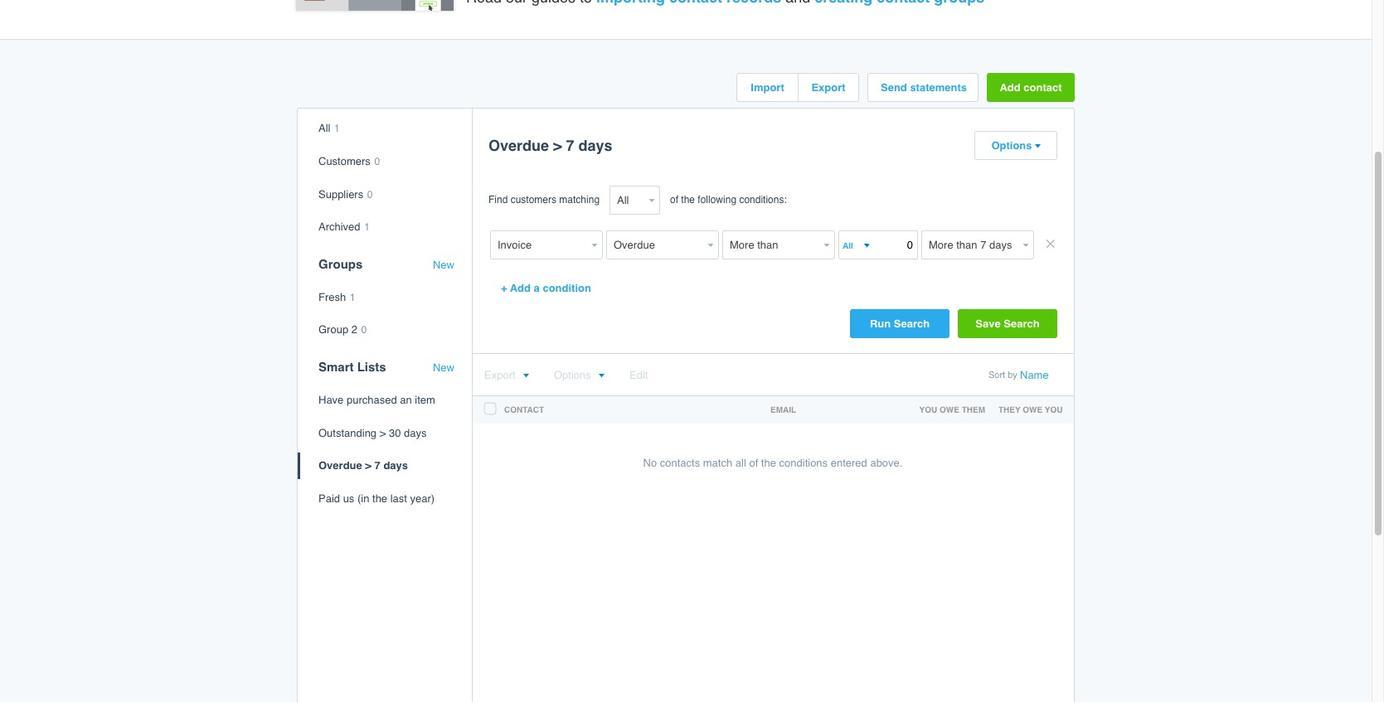 Task type: describe. For each thing, give the bounding box(es) containing it.
conditions
[[780, 458, 828, 470]]

of the following conditions:
[[670, 194, 787, 206]]

options for email
[[554, 370, 591, 382]]

0 horizontal spatial of
[[670, 194, 679, 206]]

owe for they
[[1023, 405, 1043, 415]]

add contact button
[[987, 73, 1075, 102]]

0 horizontal spatial overdue
[[319, 460, 362, 472]]

match
[[703, 458, 733, 470]]

save search button
[[958, 310, 1058, 339]]

options for of the following conditions:
[[992, 140, 1033, 152]]

sort
[[989, 370, 1006, 381]]

0 for customers
[[375, 156, 380, 168]]

1 for all
[[334, 123, 340, 135]]

export for topmost export 'button'
[[812, 82, 846, 94]]

2 you from the left
[[1045, 405, 1063, 415]]

1 horizontal spatial >
[[380, 427, 386, 439]]

save
[[976, 318, 1001, 331]]

0 horizontal spatial the
[[373, 493, 388, 505]]

0 horizontal spatial add
[[510, 282, 531, 295]]

edit button
[[630, 370, 648, 382]]

a
[[534, 282, 540, 295]]

send statements button
[[869, 74, 978, 102]]

+
[[501, 282, 507, 295]]

group 2 0
[[319, 324, 367, 336]]

an
[[400, 394, 412, 407]]

el image
[[598, 374, 605, 380]]

run search
[[870, 318, 930, 331]]

+ add a condition
[[501, 282, 592, 295]]

options button for of the following conditions:
[[976, 132, 1057, 160]]

email
[[771, 405, 797, 415]]

all
[[736, 458, 747, 470]]

contact
[[505, 405, 544, 415]]

search for save search
[[1004, 318, 1040, 331]]

0 vertical spatial overdue
[[489, 137, 549, 155]]

you owe them
[[920, 405, 986, 415]]

1 for archived
[[364, 222, 370, 233]]

0 vertical spatial add
[[1000, 82, 1021, 94]]

year)
[[410, 493, 435, 505]]

customers
[[319, 155, 371, 168]]

0 inside group 2 0
[[361, 325, 367, 336]]

2
[[352, 324, 358, 336]]

above.
[[871, 458, 903, 470]]

sort by name
[[989, 370, 1049, 382]]

import button
[[738, 74, 798, 102]]

us
[[343, 493, 355, 505]]

0 vertical spatial export button
[[799, 74, 859, 102]]

all 1
[[319, 122, 340, 135]]

name
[[1021, 370, 1049, 382]]

add contact
[[1000, 82, 1063, 94]]

last
[[391, 493, 407, 505]]

they
[[999, 405, 1021, 415]]

no contacts match all of the conditions entered above.
[[644, 458, 903, 470]]

new for smart lists
[[433, 362, 455, 374]]

0 vertical spatial days
[[579, 137, 613, 155]]

suppliers 0
[[319, 188, 373, 200]]

have
[[319, 394, 344, 407]]

fresh
[[319, 291, 346, 303]]

new link for smart lists
[[433, 362, 455, 375]]

all
[[319, 122, 331, 135]]

matching
[[560, 194, 600, 206]]



Task type: locate. For each thing, give the bounding box(es) containing it.
search for run search
[[894, 318, 930, 331]]

new for groups
[[433, 259, 455, 271]]

2 horizontal spatial >
[[553, 137, 562, 155]]

outstanding > 30 days
[[319, 427, 427, 439]]

condition
[[543, 282, 592, 295]]

item
[[415, 394, 436, 407]]

0 horizontal spatial search
[[894, 318, 930, 331]]

1 vertical spatial options
[[554, 370, 591, 382]]

> down outstanding > 30 days
[[365, 460, 372, 472]]

options left el icon
[[554, 370, 591, 382]]

owe
[[940, 405, 960, 415], [1023, 405, 1043, 415]]

export up contact
[[485, 370, 516, 382]]

7
[[566, 137, 575, 155], [375, 460, 381, 472]]

el image down contact
[[1034, 144, 1041, 150]]

send statements
[[881, 82, 968, 94]]

0 horizontal spatial export button
[[485, 370, 529, 382]]

1 vertical spatial new link
[[433, 362, 455, 375]]

0 horizontal spatial 7
[[375, 460, 381, 472]]

owe right they
[[1023, 405, 1043, 415]]

export button right import button
[[799, 74, 859, 102]]

0 horizontal spatial 1
[[334, 123, 340, 135]]

el image for options
[[1034, 144, 1041, 150]]

them
[[962, 405, 986, 415]]

conditions:
[[740, 194, 787, 206]]

> left 30
[[380, 427, 386, 439]]

add left contact
[[1000, 82, 1021, 94]]

0 horizontal spatial owe
[[940, 405, 960, 415]]

search right run
[[894, 318, 930, 331]]

7 up paid us (in the last year)
[[375, 460, 381, 472]]

2 horizontal spatial 1
[[364, 222, 370, 233]]

add right +
[[510, 282, 531, 295]]

0 horizontal spatial el image
[[522, 374, 529, 380]]

1 horizontal spatial overdue
[[489, 137, 549, 155]]

1 vertical spatial el image
[[522, 374, 529, 380]]

1 search from the left
[[894, 318, 930, 331]]

1 vertical spatial 1
[[364, 222, 370, 233]]

1 horizontal spatial options
[[992, 140, 1033, 152]]

0 horizontal spatial options button
[[554, 370, 605, 382]]

fresh 1
[[319, 291, 356, 303]]

0 inside customers 0
[[375, 156, 380, 168]]

following
[[698, 194, 737, 206]]

owe for you
[[940, 405, 960, 415]]

overdue > 7 days up (in on the left bottom of the page
[[319, 460, 408, 472]]

el image inside options button
[[1034, 144, 1041, 150]]

days up matching
[[579, 137, 613, 155]]

1 vertical spatial export button
[[485, 370, 529, 382]]

new
[[433, 259, 455, 271], [433, 362, 455, 374]]

0
[[375, 156, 380, 168], [367, 189, 373, 200], [361, 325, 367, 336]]

have purchased an item
[[319, 394, 436, 407]]

you down name
[[1045, 405, 1063, 415]]

2 vertical spatial >
[[365, 460, 372, 472]]

1 vertical spatial export
[[485, 370, 516, 382]]

None text field
[[490, 231, 588, 260], [607, 231, 704, 260], [839, 231, 919, 260], [922, 231, 1020, 260], [841, 237, 862, 254], [490, 231, 588, 260], [607, 231, 704, 260], [839, 231, 919, 260], [922, 231, 1020, 260], [841, 237, 862, 254]]

the
[[682, 194, 695, 206], [762, 458, 777, 470], [373, 493, 388, 505]]

send
[[881, 82, 908, 94]]

0 vertical spatial el image
[[1034, 144, 1041, 150]]

0 horizontal spatial options
[[554, 370, 591, 382]]

group
[[319, 324, 349, 336]]

0 vertical spatial export
[[812, 82, 846, 94]]

you left them
[[920, 405, 938, 415]]

1 horizontal spatial el image
[[1034, 144, 1041, 150]]

overdue > 7 days
[[489, 137, 613, 155], [319, 460, 408, 472]]

1 horizontal spatial overdue > 7 days
[[489, 137, 613, 155]]

1 vertical spatial overdue > 7 days
[[319, 460, 408, 472]]

(in
[[358, 493, 370, 505]]

0 right the suppliers
[[367, 189, 373, 200]]

1 inside archived 1
[[364, 222, 370, 233]]

days right 30
[[404, 427, 427, 439]]

suppliers
[[319, 188, 364, 200]]

0 vertical spatial the
[[682, 194, 695, 206]]

2 vertical spatial 0
[[361, 325, 367, 336]]

export right import button
[[812, 82, 846, 94]]

contacts
[[660, 458, 701, 470]]

1 vertical spatial >
[[380, 427, 386, 439]]

1 inside 'fresh 1'
[[350, 292, 356, 303]]

days
[[579, 137, 613, 155], [404, 427, 427, 439], [384, 460, 408, 472]]

groups
[[319, 257, 363, 271]]

options down add contact button
[[992, 140, 1033, 152]]

statements
[[911, 82, 968, 94]]

name button
[[1021, 370, 1049, 382]]

el image
[[1034, 144, 1041, 150], [522, 374, 529, 380]]

outstanding
[[319, 427, 377, 439]]

export
[[812, 82, 846, 94], [485, 370, 516, 382]]

of right all
[[750, 458, 759, 470]]

1
[[334, 123, 340, 135], [364, 222, 370, 233], [350, 292, 356, 303]]

purchased
[[347, 394, 397, 407]]

export button
[[799, 74, 859, 102], [485, 370, 529, 382]]

0 horizontal spatial >
[[365, 460, 372, 472]]

paid
[[319, 493, 340, 505]]

options button down add contact button
[[976, 132, 1057, 160]]

no
[[644, 458, 657, 470]]

1 vertical spatial overdue
[[319, 460, 362, 472]]

2 vertical spatial the
[[373, 493, 388, 505]]

1 vertical spatial days
[[404, 427, 427, 439]]

the right (in on the left bottom of the page
[[373, 493, 388, 505]]

options button left edit 'button'
[[554, 370, 605, 382]]

1 horizontal spatial search
[[1004, 318, 1040, 331]]

1 vertical spatial new
[[433, 362, 455, 374]]

1 vertical spatial 0
[[367, 189, 373, 200]]

owe left them
[[940, 405, 960, 415]]

options
[[992, 140, 1033, 152], [554, 370, 591, 382]]

new link
[[433, 259, 455, 272], [433, 362, 455, 375]]

the left following
[[682, 194, 695, 206]]

of
[[670, 194, 679, 206], [750, 458, 759, 470]]

options button for email
[[554, 370, 605, 382]]

2 search from the left
[[1004, 318, 1040, 331]]

customers
[[511, 194, 557, 206]]

export for the bottommost export 'button'
[[485, 370, 516, 382]]

1 horizontal spatial owe
[[1023, 405, 1043, 415]]

0 vertical spatial new link
[[433, 259, 455, 272]]

0 vertical spatial options
[[992, 140, 1033, 152]]

1 inside all 1
[[334, 123, 340, 135]]

smart lists
[[319, 360, 386, 374]]

edit
[[630, 370, 648, 382]]

0 horizontal spatial you
[[920, 405, 938, 415]]

2 horizontal spatial the
[[762, 458, 777, 470]]

1 horizontal spatial of
[[750, 458, 759, 470]]

2 new link from the top
[[433, 362, 455, 375]]

2 new from the top
[[433, 362, 455, 374]]

lists
[[357, 360, 386, 374]]

None text field
[[723, 231, 821, 260]]

overdue down outstanding
[[319, 460, 362, 472]]

options button
[[976, 132, 1057, 160], [554, 370, 605, 382]]

0 vertical spatial new
[[433, 259, 455, 271]]

paid us (in the last year)
[[319, 493, 435, 505]]

> up find customers matching
[[553, 137, 562, 155]]

0 vertical spatial 0
[[375, 156, 380, 168]]

1 vertical spatial of
[[750, 458, 759, 470]]

el image inside export 'button'
[[522, 374, 529, 380]]

1 horizontal spatial export
[[812, 82, 846, 94]]

overdue > 7 days up find customers matching
[[489, 137, 613, 155]]

days down 30
[[384, 460, 408, 472]]

find
[[489, 194, 508, 206]]

2 vertical spatial 1
[[350, 292, 356, 303]]

archived 1
[[319, 221, 370, 233]]

they owe you
[[999, 405, 1063, 415]]

run search button
[[851, 310, 950, 339]]

1 right all
[[334, 123, 340, 135]]

the right all
[[762, 458, 777, 470]]

1 new link from the top
[[433, 259, 455, 272]]

1 horizontal spatial add
[[1000, 82, 1021, 94]]

new link for groups
[[433, 259, 455, 272]]

0 vertical spatial overdue > 7 days
[[489, 137, 613, 155]]

0 vertical spatial 1
[[334, 123, 340, 135]]

overdue up customers
[[489, 137, 549, 155]]

1 vertical spatial add
[[510, 282, 531, 295]]

0 right 2
[[361, 325, 367, 336]]

save search
[[976, 318, 1040, 331]]

import
[[751, 82, 785, 94]]

1 you from the left
[[920, 405, 938, 415]]

1 horizontal spatial 1
[[350, 292, 356, 303]]

1 horizontal spatial options button
[[976, 132, 1057, 160]]

1 for fresh
[[350, 292, 356, 303]]

1 horizontal spatial 7
[[566, 137, 575, 155]]

run
[[870, 318, 891, 331]]

you
[[920, 405, 938, 415], [1045, 405, 1063, 415]]

1 vertical spatial options button
[[554, 370, 605, 382]]

0 inside suppliers 0
[[367, 189, 373, 200]]

0 right customers
[[375, 156, 380, 168]]

customers 0
[[319, 155, 380, 168]]

2 owe from the left
[[1023, 405, 1043, 415]]

search right the save
[[1004, 318, 1040, 331]]

search
[[894, 318, 930, 331], [1004, 318, 1040, 331]]

2 vertical spatial days
[[384, 460, 408, 472]]

1 vertical spatial 7
[[375, 460, 381, 472]]

1 horizontal spatial the
[[682, 194, 695, 206]]

contact
[[1024, 82, 1063, 94]]

export inside 'button'
[[812, 82, 846, 94]]

1 owe from the left
[[940, 405, 960, 415]]

export button up contact
[[485, 370, 529, 382]]

0 vertical spatial of
[[670, 194, 679, 206]]

smart
[[319, 360, 354, 374]]

entered
[[831, 458, 868, 470]]

1 new from the top
[[433, 259, 455, 271]]

1 right archived
[[364, 222, 370, 233]]

7 up matching
[[566, 137, 575, 155]]

0 vertical spatial options button
[[976, 132, 1057, 160]]

el image for export
[[522, 374, 529, 380]]

el image up contact
[[522, 374, 529, 380]]

add
[[1000, 82, 1021, 94], [510, 282, 531, 295]]

30
[[389, 427, 401, 439]]

1 horizontal spatial export button
[[799, 74, 859, 102]]

by
[[1008, 370, 1018, 381]]

of left following
[[670, 194, 679, 206]]

0 vertical spatial >
[[553, 137, 562, 155]]

0 vertical spatial 7
[[566, 137, 575, 155]]

0 horizontal spatial export
[[485, 370, 516, 382]]

1 horizontal spatial you
[[1045, 405, 1063, 415]]

+ add a condition button
[[489, 274, 604, 303]]

>
[[553, 137, 562, 155], [380, 427, 386, 439], [365, 460, 372, 472]]

0 for suppliers
[[367, 189, 373, 200]]

find customers matching
[[489, 194, 600, 206]]

0 horizontal spatial overdue > 7 days
[[319, 460, 408, 472]]

options inside button
[[992, 140, 1033, 152]]

All text field
[[610, 186, 646, 215]]

archived
[[319, 221, 361, 233]]

1 vertical spatial the
[[762, 458, 777, 470]]

1 right "fresh"
[[350, 292, 356, 303]]

overdue
[[489, 137, 549, 155], [319, 460, 362, 472]]



Task type: vqa. For each thing, say whether or not it's contained in the screenshot.
"Can add and edit bank account details held for customers and suppliers"
no



